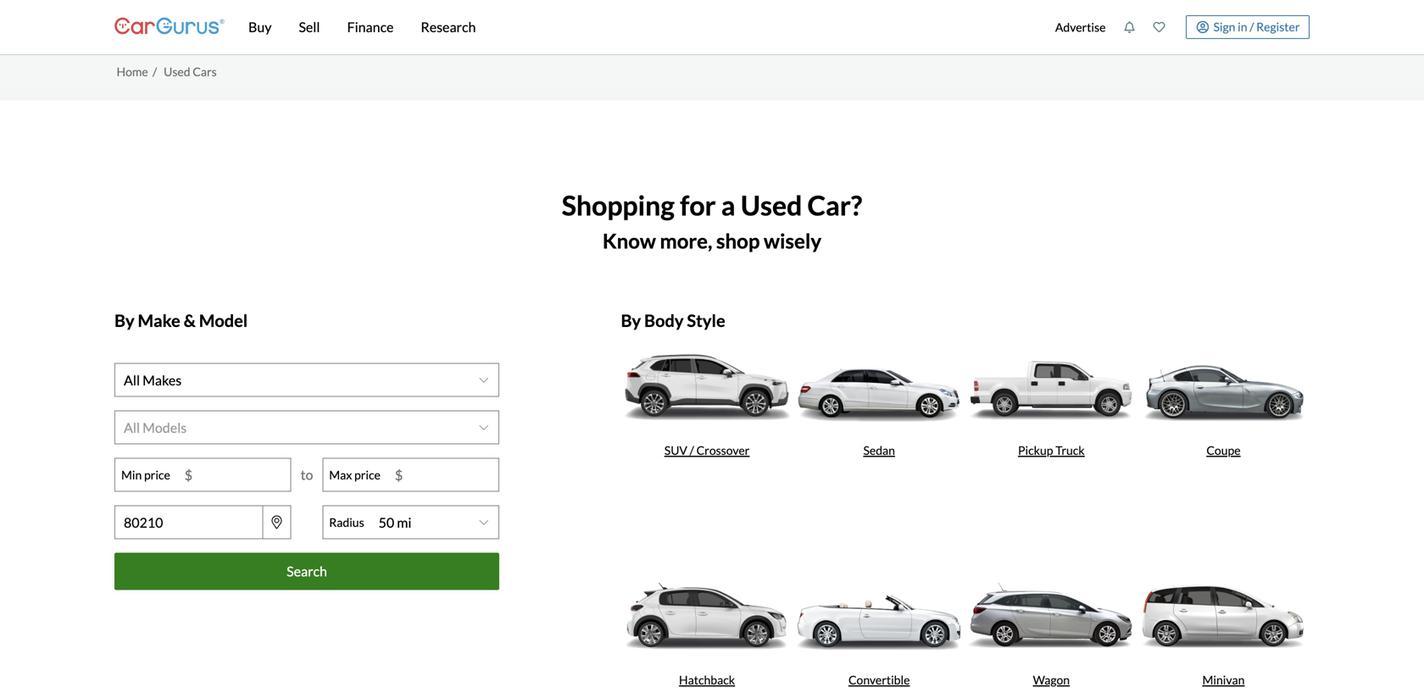 Task type: describe. For each thing, give the bounding box(es) containing it.
menu bar containing buy
[[225, 0, 1046, 54]]

by body style
[[621, 311, 725, 331]]

sedan
[[863, 443, 895, 458]]

coupe link
[[1137, 338, 1310, 568]]

search button
[[114, 553, 499, 591]]

sedan link
[[793, 338, 965, 568]]

minivan
[[1202, 673, 1245, 688]]

used inside shopping for a used car? know more, shop wisely
[[741, 189, 802, 222]]

shopping
[[562, 189, 675, 222]]

by for by body style
[[621, 311, 641, 331]]

Zip Code telephone field
[[114, 506, 263, 540]]

price for min price
[[144, 468, 170, 482]]

1 chevron down image from the top
[[479, 375, 488, 385]]

coupe body style image
[[1137, 338, 1310, 435]]

suv / crossover
[[664, 443, 750, 458]]

register
[[1256, 19, 1300, 34]]

convertible link
[[793, 568, 965, 698]]

sedan body style image
[[793, 338, 965, 435]]

by make & model
[[114, 311, 248, 331]]

finance button
[[334, 0, 407, 54]]

open notifications image
[[1124, 21, 1135, 33]]

advertise
[[1055, 20, 1106, 34]]

pickup truck link
[[965, 338, 1137, 568]]

convertible
[[849, 673, 910, 688]]

make
[[138, 311, 180, 331]]

wagon
[[1033, 673, 1070, 688]]

find my location image
[[272, 516, 282, 530]]

crossover
[[696, 443, 750, 458]]

user icon image
[[1196, 21, 1209, 33]]

cargurus logo homepage link link
[[114, 3, 225, 51]]

home / used cars
[[117, 64, 217, 79]]

shopping for a used car? know more, shop wisely
[[562, 189, 862, 253]]

convertible body style image
[[793, 568, 965, 665]]

finance
[[347, 19, 394, 35]]

menu containing sign in / register
[[1046, 3, 1310, 51]]

by for by make & model
[[114, 311, 135, 331]]

max price
[[329, 468, 380, 482]]

sell
[[299, 19, 320, 35]]

in
[[1238, 19, 1247, 34]]

min
[[121, 468, 142, 482]]

research
[[421, 19, 476, 35]]

2 chevron down image from the top
[[479, 423, 488, 433]]

/ inside menu item
[[1250, 19, 1254, 34]]

minivan body style image
[[1137, 568, 1310, 665]]

min price
[[121, 468, 170, 482]]

cargurus logo homepage link image
[[114, 3, 225, 51]]

minivan link
[[1137, 568, 1310, 698]]

search
[[287, 563, 327, 580]]

Min price number field
[[176, 459, 291, 491]]

/ for suv / crossover
[[690, 443, 694, 458]]

chevron down image
[[479, 518, 488, 528]]



Task type: locate. For each thing, give the bounding box(es) containing it.
used
[[164, 64, 190, 79], [741, 189, 802, 222]]

&
[[184, 311, 196, 331]]

0 horizontal spatial /
[[153, 64, 157, 79]]

2 by from the left
[[621, 311, 641, 331]]

/ right in
[[1250, 19, 1254, 34]]

home
[[117, 64, 148, 79]]

price right min
[[144, 468, 170, 482]]

2 vertical spatial /
[[690, 443, 694, 458]]

by left make
[[114, 311, 135, 331]]

hatchback link
[[621, 568, 793, 698]]

buy button
[[235, 0, 285, 54]]

suv / crossover body style image
[[621, 338, 793, 435]]

car?
[[807, 189, 862, 222]]

to
[[301, 467, 313, 483]]

cars
[[193, 64, 217, 79]]

body
[[644, 311, 684, 331]]

used left cars
[[164, 64, 190, 79]]

sign
[[1213, 19, 1235, 34]]

2 horizontal spatial /
[[1250, 19, 1254, 34]]

1 price from the left
[[144, 468, 170, 482]]

hatchback body style image
[[621, 568, 793, 665]]

know
[[603, 229, 656, 253]]

1 horizontal spatial price
[[354, 468, 380, 482]]

wagon link
[[965, 568, 1137, 698]]

buy
[[248, 19, 272, 35]]

0 vertical spatial /
[[1250, 19, 1254, 34]]

1 horizontal spatial /
[[690, 443, 694, 458]]

chevron down image
[[479, 375, 488, 385], [479, 423, 488, 433]]

truck
[[1056, 443, 1085, 458]]

saved cars image
[[1153, 21, 1165, 33]]

0 horizontal spatial used
[[164, 64, 190, 79]]

1 vertical spatial chevron down image
[[479, 423, 488, 433]]

1 horizontal spatial used
[[741, 189, 802, 222]]

hatchback
[[679, 673, 735, 688]]

/ right suv
[[690, 443, 694, 458]]

suv
[[664, 443, 687, 458]]

sign in / register menu item
[[1174, 15, 1310, 39]]

more,
[[660, 229, 712, 253]]

2 price from the left
[[354, 468, 380, 482]]

/ for home / used cars
[[153, 64, 157, 79]]

used up wisely
[[741, 189, 802, 222]]

1 vertical spatial /
[[153, 64, 157, 79]]

a
[[721, 189, 735, 222]]

sign in / register link
[[1186, 15, 1310, 39]]

max
[[329, 468, 352, 482]]

pickup
[[1018, 443, 1053, 458]]

wisely
[[764, 229, 822, 253]]

1 horizontal spatial by
[[621, 311, 641, 331]]

menu bar
[[225, 0, 1046, 54]]

coupe
[[1207, 443, 1241, 458]]

0 vertical spatial chevron down image
[[479, 375, 488, 385]]

style
[[687, 311, 725, 331]]

by left body
[[621, 311, 641, 331]]

shop
[[716, 229, 760, 253]]

by
[[114, 311, 135, 331], [621, 311, 641, 331]]

price
[[144, 468, 170, 482], [354, 468, 380, 482]]

price for max price
[[354, 468, 380, 482]]

sign in / register
[[1213, 19, 1300, 34]]

1 by from the left
[[114, 311, 135, 331]]

0 horizontal spatial by
[[114, 311, 135, 331]]

advertise link
[[1046, 3, 1115, 51]]

Max price number field
[[386, 459, 498, 491]]

home link
[[117, 64, 148, 79]]

model
[[199, 311, 248, 331]]

menu
[[1046, 3, 1310, 51]]

/
[[1250, 19, 1254, 34], [153, 64, 157, 79], [690, 443, 694, 458]]

sell button
[[285, 0, 334, 54]]

1 vertical spatial used
[[741, 189, 802, 222]]

research button
[[407, 0, 489, 54]]

pickup truck body style image
[[965, 338, 1137, 435]]

suv / crossover link
[[621, 338, 793, 568]]

/ right home link
[[153, 64, 157, 79]]

wagon body style image
[[965, 568, 1137, 665]]

pickup truck
[[1018, 443, 1085, 458]]

0 horizontal spatial price
[[144, 468, 170, 482]]

radius
[[329, 516, 364, 530]]

for
[[680, 189, 716, 222]]

price right max
[[354, 468, 380, 482]]

0 vertical spatial used
[[164, 64, 190, 79]]



Task type: vqa. For each thing, say whether or not it's contained in the screenshot.
Dealer
no



